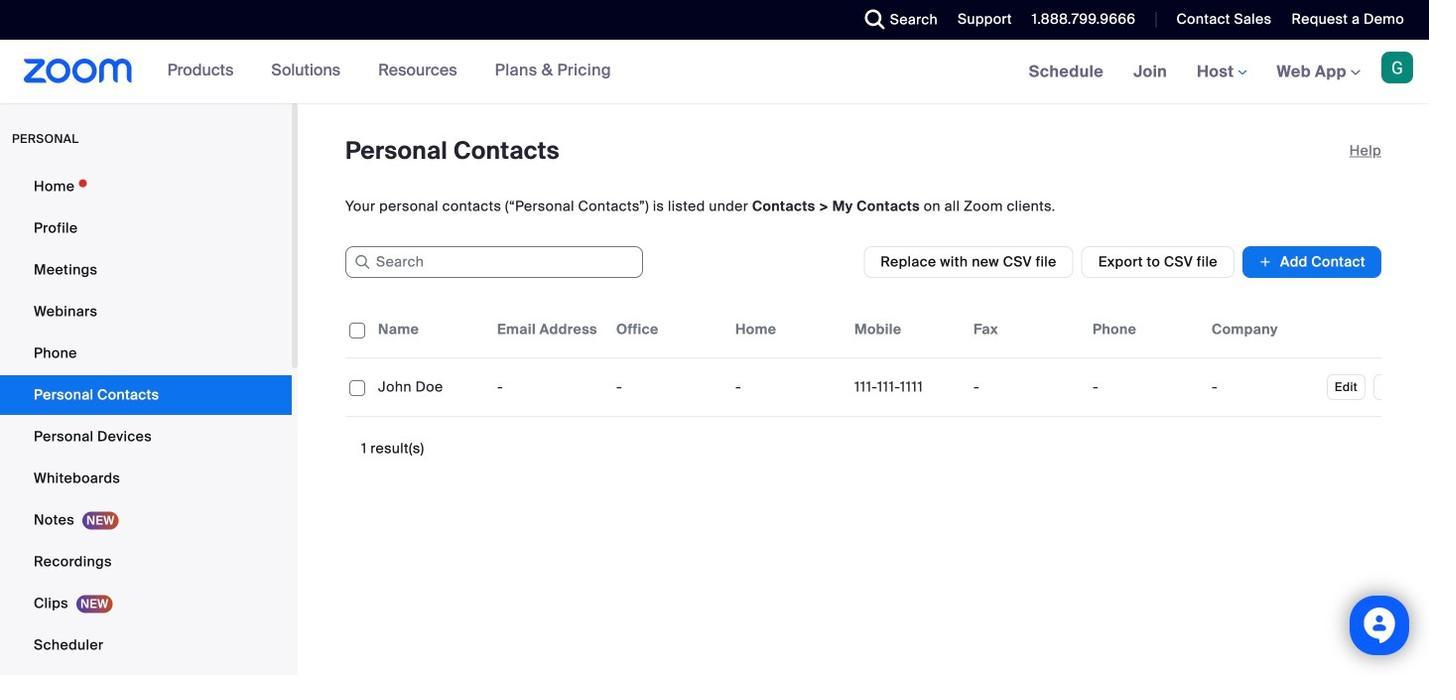 Task type: locate. For each thing, give the bounding box(es) containing it.
application
[[345, 302, 1430, 417]]

add image
[[1259, 252, 1273, 272]]

cell
[[966, 367, 1085, 407], [1085, 367, 1204, 407], [1204, 367, 1323, 407]]

zoom logo image
[[24, 59, 133, 83]]

product information navigation
[[152, 40, 626, 103]]

1 cell from the left
[[966, 367, 1085, 407]]

banner
[[0, 40, 1430, 105]]



Task type: vqa. For each thing, say whether or not it's contained in the screenshot.
1st cell from the left
yes



Task type: describe. For each thing, give the bounding box(es) containing it.
2 cell from the left
[[1085, 367, 1204, 407]]

Search Contacts Input text field
[[345, 246, 643, 278]]

meetings navigation
[[1014, 40, 1430, 105]]

personal menu menu
[[0, 167, 292, 675]]

profile picture image
[[1382, 52, 1414, 83]]

3 cell from the left
[[1204, 367, 1323, 407]]



